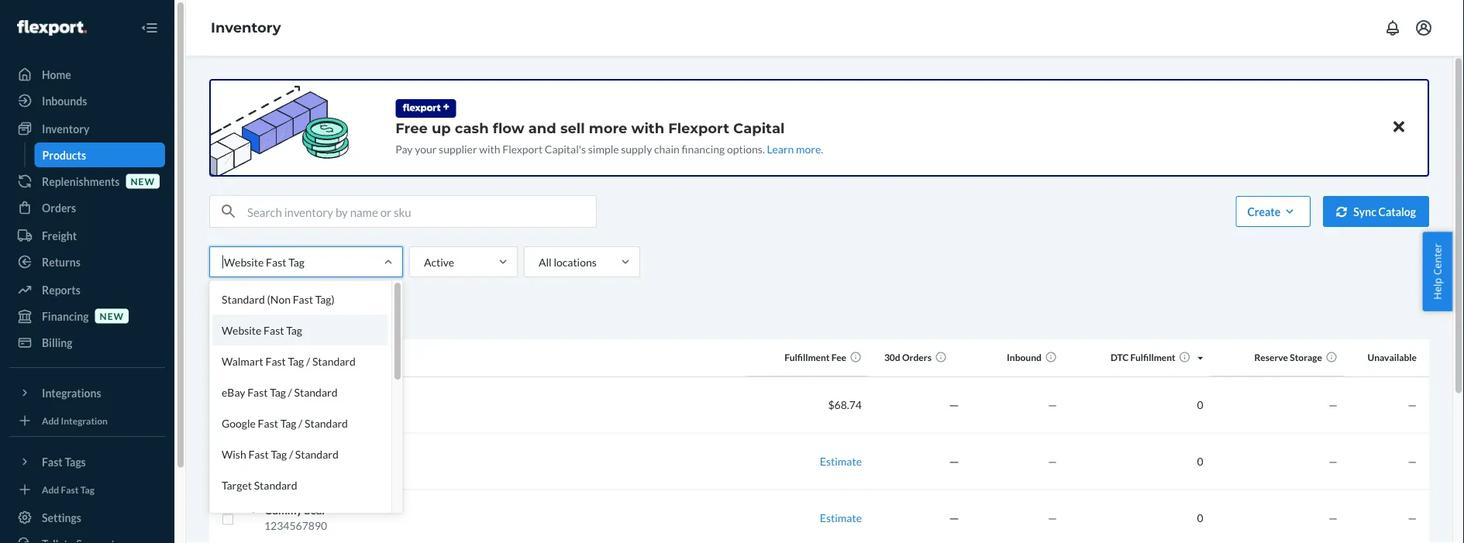 Task type: vqa. For each thing, say whether or not it's contained in the screenshot.
Sync Catalog
yes



Task type: locate. For each thing, give the bounding box(es) containing it.
estimate link for pencil
[[820, 455, 862, 468]]

2 vertical spatial square image
[[222, 514, 234, 526]]

square image down target
[[222, 514, 234, 526]]

website fast tag up 'standard (non fast tag)'
[[224, 255, 305, 269]]

― for gummy bear 1234567890
[[949, 512, 960, 525]]

square image up target
[[222, 457, 234, 469]]

1 horizontal spatial inventory
[[211, 19, 281, 36]]

standard for walmart fast tag / standard
[[312, 355, 356, 368]]

returns
[[42, 255, 80, 269]]

website up walmart
[[222, 324, 262, 337]]

inventory
[[211, 19, 281, 36], [42, 122, 89, 135]]

capital's
[[545, 142, 586, 155]]

estimate
[[820, 455, 862, 468], [820, 512, 862, 525]]

0 vertical spatial 0
[[1197, 398, 1204, 412]]

0 vertical spatial inventory
[[211, 19, 281, 36]]

1 horizontal spatial more
[[796, 142, 821, 155]]

0 vertical spatial estimate
[[820, 455, 862, 468]]

sell
[[560, 119, 585, 136]]

tag down google fast tag / standard on the left bottom of the page
[[271, 448, 287, 461]]

products link
[[34, 143, 165, 167]]

fulfillment left fee
[[785, 352, 830, 363]]

1 vertical spatial with
[[479, 142, 500, 155]]

0 vertical spatial flexport
[[668, 119, 729, 136]]

1 vertical spatial add
[[42, 484, 59, 495]]

― for paper 155496664
[[949, 398, 960, 412]]

sync catalog button
[[1323, 196, 1430, 227]]

0 horizontal spatial with
[[479, 142, 500, 155]]

add inside add integration link
[[42, 415, 59, 426]]

website up 'standard (non fast tag)'
[[224, 255, 264, 269]]

2 estimate link from the top
[[820, 512, 862, 525]]

fast tags button
[[9, 450, 165, 474]]

website fast tag up name
[[222, 324, 302, 337]]

open account menu image
[[1415, 19, 1433, 37]]

3 square image from the top
[[222, 514, 234, 526]]

1 0 from the top
[[1197, 398, 1204, 412]]

integration
[[61, 415, 108, 426]]

/ up "wish fast tag / standard"
[[299, 417, 303, 430]]

orders link
[[9, 195, 165, 220]]

open notifications image
[[1384, 19, 1402, 37]]

1 add from the top
[[42, 415, 59, 426]]

(non up the bundles
[[267, 293, 291, 306]]

free up cash flow and sell more with flexport capital pay your supplier with flexport capital's simple supply chain financing options. learn more .
[[396, 119, 824, 155]]

0 vertical spatial with
[[631, 119, 664, 136]]

new down products link
[[131, 176, 155, 187]]

add left integration at left
[[42, 415, 59, 426]]

orders
[[42, 201, 76, 214], [902, 352, 932, 363]]

financing
[[42, 310, 89, 323]]

(non
[[267, 293, 291, 306], [251, 510, 275, 523]]

0 vertical spatial tag)
[[315, 293, 335, 306]]

fast right wish
[[248, 448, 269, 461]]

active
[[424, 255, 454, 269]]

learn
[[767, 142, 794, 155]]

add fast tag
[[42, 484, 95, 495]]

simple
[[588, 142, 619, 155]]

tags
[[65, 455, 86, 469]]

1 vertical spatial square image
[[222, 457, 234, 469]]

/ down google fast tag / standard on the left bottom of the page
[[289, 448, 293, 461]]

flexport down flow
[[503, 142, 543, 155]]

pay
[[396, 142, 413, 155]]

1 vertical spatial inventory
[[42, 122, 89, 135]]

1 vertical spatial new
[[100, 310, 124, 322]]

products down 'standard (non fast tag)'
[[219, 310, 262, 323]]

0 vertical spatial new
[[131, 176, 155, 187]]

fee
[[832, 352, 847, 363]]

square image for gummy bear
[[222, 514, 234, 526]]

0 vertical spatial website
[[224, 255, 264, 269]]

and
[[528, 119, 556, 136]]

1 vertical spatial inventory link
[[9, 116, 165, 141]]

storage
[[1290, 352, 1322, 363]]

0 horizontal spatial new
[[100, 310, 124, 322]]

2 add from the top
[[42, 484, 59, 495]]

0 horizontal spatial inventory link
[[9, 116, 165, 141]]

1 vertical spatial estimate link
[[820, 512, 862, 525]]

155496664
[[264, 406, 321, 419]]

sync
[[1354, 205, 1377, 218]]

new for financing
[[100, 310, 124, 322]]

add
[[42, 415, 59, 426], [42, 484, 59, 495]]

website fast tag
[[224, 255, 305, 269], [222, 324, 302, 337]]

1 vertical spatial 0
[[1197, 455, 1204, 468]]

reserve storage
[[1255, 352, 1322, 363]]

standard for wish fast tag / standard
[[295, 448, 339, 461]]

1 estimate link from the top
[[820, 455, 862, 468]]

0 horizontal spatial orders
[[42, 201, 76, 214]]

catalog
[[1379, 205, 1416, 218]]

1 vertical spatial website
[[222, 324, 262, 337]]

30d orders
[[884, 352, 932, 363]]

1 horizontal spatial fulfillment
[[1131, 352, 1176, 363]]

standard up "wish fast tag / standard"
[[305, 417, 348, 430]]

home link
[[9, 62, 165, 87]]

30d
[[884, 352, 901, 363]]

0 vertical spatial more
[[589, 119, 627, 136]]

2 estimate from the top
[[820, 512, 862, 525]]

free
[[396, 119, 428, 136]]

help
[[1431, 278, 1445, 300]]

square image up ebay
[[222, 353, 234, 365]]

financing
[[682, 142, 725, 155]]

standard
[[222, 293, 265, 306], [312, 355, 356, 368], [294, 386, 338, 399], [305, 417, 348, 430], [295, 448, 339, 461], [254, 479, 297, 492]]

0 horizontal spatial flexport
[[503, 142, 543, 155]]

$68.74
[[828, 398, 862, 412]]

fast
[[266, 255, 286, 269], [293, 293, 313, 306], [264, 324, 284, 337], [266, 355, 286, 368], [247, 386, 268, 399], [258, 417, 278, 430], [248, 448, 269, 461], [42, 455, 63, 469], [61, 484, 79, 495], [277, 510, 297, 523]]

1 vertical spatial more
[[796, 142, 821, 155]]

0 vertical spatial products
[[42, 148, 86, 162]]

1 horizontal spatial products
[[219, 310, 262, 323]]

1 vertical spatial estimate
[[820, 512, 862, 525]]

0 horizontal spatial fulfillment
[[785, 352, 830, 363]]

square image
[[222, 353, 234, 365], [222, 457, 234, 469], [222, 514, 234, 526]]

estimate link for gummy bear
[[820, 512, 862, 525]]

1 vertical spatial ―
[[949, 455, 960, 468]]

products up replenishments
[[42, 148, 86, 162]]

target
[[222, 479, 252, 492]]

with down cash
[[479, 142, 500, 155]]

day
[[230, 510, 249, 523]]

2 vertical spatial ―
[[949, 512, 960, 525]]

standard right pencil at the left of the page
[[295, 448, 339, 461]]

2 fulfillment from the left
[[1131, 352, 1176, 363]]

more up simple
[[589, 119, 627, 136]]

1 vertical spatial (non
[[251, 510, 275, 523]]

fast left tags
[[42, 455, 63, 469]]

1 ― from the top
[[949, 398, 960, 412]]

0 horizontal spatial more
[[589, 119, 627, 136]]

flexport up financing
[[668, 119, 729, 136]]

products
[[42, 148, 86, 162], [219, 310, 262, 323]]

/ right name
[[306, 355, 310, 368]]

inbounds link
[[9, 88, 165, 113]]

dtc fulfillment
[[1111, 352, 1176, 363]]

1 estimate from the top
[[820, 455, 862, 468]]

flexport
[[668, 119, 729, 136], [503, 142, 543, 155]]

with
[[631, 119, 664, 136], [479, 142, 500, 155]]

add inside add fast tag link
[[42, 484, 59, 495]]

sync alt image
[[1337, 206, 1348, 217]]

3
[[222, 510, 228, 523]]

1 horizontal spatial new
[[131, 176, 155, 187]]

estimate link
[[820, 455, 862, 468], [820, 512, 862, 525]]

unavailable
[[1368, 352, 1417, 363]]

estimate for gummy bear
[[820, 512, 862, 525]]

add up "settings"
[[42, 484, 59, 495]]

standard up 155496664
[[294, 386, 338, 399]]

/ up 155496664
[[288, 386, 292, 399]]

close image
[[1394, 118, 1405, 136]]

0
[[1197, 398, 1204, 412], [1197, 455, 1204, 468], [1197, 512, 1204, 525]]

fast tags
[[42, 455, 86, 469]]

standard for ebay fast tag / standard
[[294, 386, 338, 399]]

0 vertical spatial ―
[[949, 398, 960, 412]]

orders right 30d on the bottom
[[902, 352, 932, 363]]

new
[[131, 176, 155, 187], [100, 310, 124, 322]]

0 vertical spatial estimate link
[[820, 455, 862, 468]]

flexport logo image
[[17, 20, 87, 36]]

—
[[1048, 398, 1057, 412], [1329, 398, 1338, 412], [1408, 398, 1417, 412], [1048, 455, 1057, 468], [1329, 455, 1338, 468], [1408, 455, 1417, 468], [1048, 512, 1057, 525], [1329, 512, 1338, 525], [1408, 512, 1417, 525]]

estimate for pencil
[[820, 455, 862, 468]]

/ for ebay
[[288, 386, 292, 399]]

fulfillment right "dtc"
[[1131, 352, 1176, 363]]

(non right day at left
[[251, 510, 275, 523]]

fulfillment
[[785, 352, 830, 363], [1131, 352, 1176, 363]]

Search inventory by name or sku text field
[[247, 196, 596, 227]]

standard down the bundles
[[312, 355, 356, 368]]

3 ― from the top
[[949, 512, 960, 525]]

tag down fast tags dropdown button on the left
[[80, 484, 95, 495]]

ebay
[[222, 386, 245, 399]]

new down reports link
[[100, 310, 124, 322]]

with up supply
[[631, 119, 664, 136]]

0 vertical spatial square image
[[222, 353, 234, 365]]

1 vertical spatial orders
[[902, 352, 932, 363]]

1 vertical spatial tag)
[[299, 510, 319, 523]]

tag up ebay fast tag / standard
[[288, 355, 304, 368]]

tag
[[288, 255, 305, 269], [286, 324, 302, 337], [288, 355, 304, 368], [270, 386, 286, 399], [280, 417, 296, 430], [271, 448, 287, 461], [80, 484, 95, 495]]

2 square image from the top
[[222, 457, 234, 469]]

0 horizontal spatial inventory
[[42, 122, 89, 135]]

orders up freight
[[42, 201, 76, 214]]

standard up walmart
[[222, 293, 265, 306]]

inventory link
[[211, 19, 281, 36], [9, 116, 165, 141]]

2 vertical spatial 0
[[1197, 512, 1204, 525]]

0 vertical spatial add
[[42, 415, 59, 426]]

fast right ebay
[[247, 386, 268, 399]]

1 horizontal spatial inventory link
[[211, 19, 281, 36]]

3 0 from the top
[[1197, 512, 1204, 525]]

learn more link
[[767, 142, 821, 155]]

sync catalog
[[1354, 205, 1416, 218]]

more right learn
[[796, 142, 821, 155]]

fast up name
[[264, 324, 284, 337]]

―
[[949, 398, 960, 412], [949, 455, 960, 468], [949, 512, 960, 525]]

flow
[[493, 119, 525, 136]]



Task type: describe. For each thing, give the bounding box(es) containing it.
walmart
[[222, 355, 263, 368]]

add fast tag link
[[9, 481, 165, 499]]

create
[[1248, 205, 1281, 218]]

dtc
[[1111, 352, 1129, 363]]

new for replenishments
[[131, 176, 155, 187]]

0 vertical spatial (non
[[267, 293, 291, 306]]

0 horizontal spatial products
[[42, 148, 86, 162]]

add integration
[[42, 415, 108, 426]]

tag up 'standard (non fast tag)'
[[288, 255, 305, 269]]

fast up 'standard (non fast tag)'
[[266, 255, 286, 269]]

1 horizontal spatial orders
[[902, 352, 932, 363]]

settings
[[42, 511, 81, 524]]

fast up ebay fast tag / standard
[[266, 355, 286, 368]]

reports
[[42, 283, 80, 297]]

google
[[222, 417, 256, 430]]

capital
[[733, 119, 785, 136]]

your
[[415, 142, 437, 155]]

integrations button
[[9, 381, 165, 405]]

ebay fast tag / standard
[[222, 386, 338, 399]]

replenishments
[[42, 175, 120, 188]]

add integration link
[[9, 412, 165, 430]]

walmart fast tag / standard
[[222, 355, 356, 368]]

0 vertical spatial inventory link
[[211, 19, 281, 36]]

.
[[821, 142, 824, 155]]

all locations
[[539, 255, 597, 269]]

freight link
[[9, 223, 165, 248]]

fulfillment fee
[[785, 352, 847, 363]]

2 0 from the top
[[1197, 455, 1204, 468]]

0 for gummy bear 1234567890
[[1197, 512, 1204, 525]]

create button
[[1236, 196, 1311, 227]]

help center button
[[1423, 232, 1453, 312]]

2 ― from the top
[[949, 455, 960, 468]]

tag down the bundles
[[286, 324, 302, 337]]

1 horizontal spatial flexport
[[668, 119, 729, 136]]

/ for google
[[299, 417, 303, 430]]

fast up the bundles
[[293, 293, 313, 306]]

center
[[1431, 244, 1445, 275]]

inbound
[[1007, 352, 1042, 363]]

gummy bear 1234567890
[[264, 504, 327, 533]]

standard (non fast tag)
[[222, 293, 335, 306]]

add for add integration
[[42, 415, 59, 426]]

supply
[[621, 142, 652, 155]]

1 vertical spatial website fast tag
[[222, 324, 302, 337]]

close navigation image
[[140, 19, 159, 37]]

freight
[[42, 229, 77, 242]]

standard for google fast tag / standard
[[305, 417, 348, 430]]

0 for paper 155496664
[[1197, 398, 1204, 412]]

0 vertical spatial website fast tag
[[224, 255, 305, 269]]

target standard
[[222, 479, 297, 492]]

/ for walmart
[[306, 355, 310, 368]]

name
[[264, 352, 289, 363]]

locations
[[554, 255, 597, 269]]

1 vertical spatial flexport
[[503, 142, 543, 155]]

paper 155496664
[[264, 391, 321, 419]]

3 day (non fast tag)
[[222, 510, 319, 523]]

bear
[[304, 504, 326, 517]]

wish
[[222, 448, 246, 461]]

cash
[[455, 119, 489, 136]]

options.
[[727, 142, 765, 155]]

tag up 155496664
[[270, 386, 286, 399]]

inbounds
[[42, 94, 87, 107]]

chain
[[654, 142, 680, 155]]

tag inside add fast tag link
[[80, 484, 95, 495]]

help center
[[1431, 244, 1445, 300]]

1 vertical spatial products
[[219, 310, 262, 323]]

/ for wish
[[289, 448, 293, 461]]

all
[[539, 255, 552, 269]]

billing
[[42, 336, 72, 349]]

fast inside dropdown button
[[42, 455, 63, 469]]

paper
[[264, 391, 293, 404]]

reserve
[[1255, 352, 1288, 363]]

supplier
[[439, 142, 477, 155]]

gummy
[[264, 504, 302, 517]]

up
[[432, 119, 451, 136]]

bundles
[[280, 310, 319, 323]]

1 square image from the top
[[222, 353, 234, 365]]

1234567890
[[264, 519, 327, 533]]

fast down tags
[[61, 484, 79, 495]]

google fast tag / standard
[[222, 417, 348, 430]]

0 vertical spatial orders
[[42, 201, 76, 214]]

square image for pencil
[[222, 457, 234, 469]]

1 fulfillment from the left
[[785, 352, 830, 363]]

pencil
[[264, 447, 294, 460]]

integrations
[[42, 386, 101, 400]]

fast down paper
[[258, 417, 278, 430]]

add for add fast tag
[[42, 484, 59, 495]]

reports link
[[9, 278, 165, 302]]

returns link
[[9, 250, 165, 274]]

fast left bear
[[277, 510, 297, 523]]

standard up gummy
[[254, 479, 297, 492]]

billing link
[[9, 330, 165, 355]]

tag down paper
[[280, 417, 296, 430]]

home
[[42, 68, 71, 81]]

settings link
[[9, 505, 165, 530]]

1 horizontal spatial with
[[631, 119, 664, 136]]

wish fast tag / standard
[[222, 448, 339, 461]]



